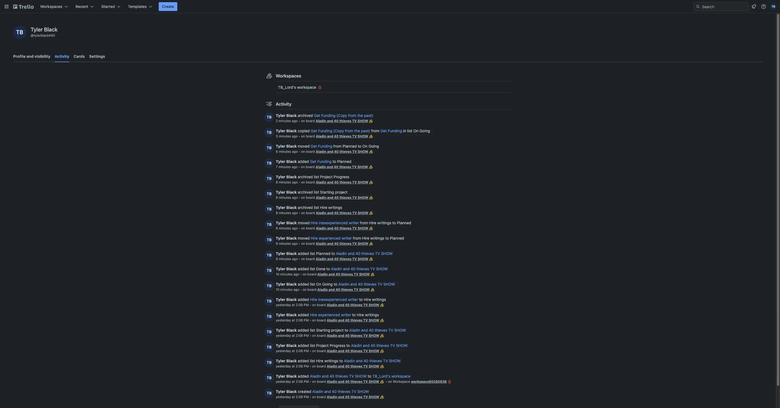Task type: locate. For each thing, give the bounding box(es) containing it.
3
[[276, 134, 278, 138]]

create button
[[159, 2, 177, 11]]

thieves
[[340, 119, 352, 123], [340, 134, 352, 138], [340, 150, 352, 154], [340, 165, 352, 169], [340, 180, 352, 184], [340, 196, 352, 200], [340, 211, 352, 215], [340, 226, 352, 230], [340, 242, 352, 246], [362, 251, 374, 256], [340, 257, 352, 261], [357, 266, 369, 271], [341, 272, 353, 276], [364, 282, 377, 286], [341, 288, 353, 292], [351, 303, 363, 307], [351, 318, 363, 322], [375, 328, 388, 332], [351, 334, 363, 338], [377, 343, 389, 348], [351, 349, 363, 353], [370, 358, 382, 363], [351, 364, 363, 368], [336, 374, 348, 378], [351, 380, 363, 384], [338, 389, 351, 394], [351, 395, 363, 399]]

ago for tyler black (tylerblack440) icon related to from planned to on going's all members of the workspace can see and edit this board. image
[[292, 150, 298, 154]]

4 2:08 from the top
[[296, 349, 303, 353]]

activity up '2 minutes ago' link
[[276, 102, 292, 107]]

planned
[[343, 144, 357, 148], [337, 159, 352, 164], [397, 220, 412, 225], [390, 236, 404, 240], [316, 251, 331, 256]]

0 vertical spatial (copy
[[337, 113, 347, 118]]

past)
[[364, 113, 374, 118], [361, 128, 370, 133]]

0 vertical spatial 10 minutes ago • on board aladin and 40 thieves tv show
[[276, 272, 370, 276]]

1 vertical spatial 9 minutes ago • on board aladin and 40 thieves tv show
[[276, 257, 369, 261]]

get funding link up 7 minutes ago • on board aladin and 40 thieves tv show
[[310, 159, 332, 164]]

project up tyler black added list hire writings to aladin and 40 thieves tv show
[[316, 343, 329, 348]]

9 down 8 minutes ago link
[[276, 242, 278, 246]]

1 vertical spatial hire experienced writer link
[[310, 312, 351, 317]]

1 horizontal spatial going
[[369, 144, 379, 148]]

8 minutes ago • on board aladin and 40 thieves tv show
[[276, 180, 369, 184], [276, 196, 369, 200], [276, 211, 369, 215], [276, 226, 369, 230]]

from for tyler black archived get funding (copy from the past)
[[348, 113, 357, 118]]

all members of the workspace can see and edit this board. image for tyler black created aladin and 40 thieves tv show
[[380, 394, 385, 400]]

tyler black (tylerblack440) image for tyler black archived get funding (copy from the past)
[[265, 113, 274, 122]]

get up 7 minutes ago • on board aladin and 40 thieves tv show
[[310, 159, 317, 164]]

0 vertical spatial get funding link
[[381, 128, 402, 133]]

archived up tyler black archived list starting project
[[298, 174, 313, 179]]

visibility
[[34, 54, 50, 59]]

7 at from the top
[[292, 395, 295, 399]]

experienced
[[319, 236, 341, 240], [318, 312, 340, 317]]

starting for archived
[[320, 190, 334, 194]]

tyler black added get funding to planned
[[276, 159, 352, 164]]

2 archived from the top
[[298, 174, 313, 179]]

progress
[[334, 174, 350, 179], [330, 343, 346, 348]]

writings
[[329, 205, 343, 210], [378, 220, 392, 225], [371, 236, 385, 240], [372, 297, 386, 302], [365, 312, 379, 317], [325, 358, 339, 363]]

tyler for tyler black added list on going to aladin and 40 thieves tv show
[[276, 282, 286, 286]]

yesterday at 2:08 pm • on board aladin and 40 thieves tv show for tyler black added list project progress to aladin and 40 thieves tv show's all members of the workspace can see and edit this board. image
[[276, 349, 380, 353]]

at for tyler black (tylerblack440) image related to tyler black added list project progress to aladin and 40 thieves tv show
[[292, 349, 295, 353]]

project down 7 minutes ago • on board aladin and 40 thieves tv show
[[320, 174, 333, 179]]

1 yesterday at 2:08 pm link from the top
[[276, 303, 309, 307]]

Search field
[[701, 2, 749, 11]]

2 8 minutes ago • on board aladin and 40 thieves tv show from the top
[[276, 196, 369, 200]]

tyler black (tylerblack440) image for tyler black added list on going to aladin and 40 thieves tv show
[[265, 282, 274, 290]]

0 vertical spatial progress
[[334, 174, 350, 179]]

9 minutes ago • on board aladin and 40 thieves tv show for moved
[[276, 242, 369, 246]]

past) for tyler black copied get funding (copy from the past) from get funding in list on going
[[361, 128, 370, 133]]

board
[[306, 119, 315, 123], [306, 134, 315, 138], [306, 150, 315, 154], [306, 165, 315, 169], [306, 180, 315, 184], [306, 196, 315, 200], [306, 211, 315, 215], [306, 226, 315, 230], [306, 242, 315, 246], [306, 257, 315, 261], [308, 272, 317, 276], [308, 288, 317, 292], [317, 303, 326, 307], [317, 318, 326, 322], [317, 334, 326, 338], [317, 349, 326, 353], [317, 364, 326, 368], [317, 380, 326, 384], [317, 395, 326, 399]]

1 vertical spatial workspaces
[[276, 73, 301, 78]]

funding for tyler black copied get funding (copy from the past) from get funding in list on going
[[318, 128, 333, 133]]

10 minutes ago • on board aladin and 40 thieves tv show for on
[[276, 288, 370, 292]]

tyler black (tylerblack440) image
[[265, 113, 274, 122], [265, 159, 274, 168], [265, 174, 274, 183], [265, 189, 274, 198], [265, 282, 274, 290], [265, 343, 274, 352], [265, 374, 274, 382], [265, 389, 274, 398]]

0 vertical spatial get funding (copy from the past) link
[[314, 113, 374, 118]]

1 archived from the top
[[298, 113, 313, 118]]

tyler black archived list project progress
[[276, 174, 350, 179]]

1 9 from the top
[[276, 242, 278, 246]]

workspaces up the tyler black @ tylerblack440
[[40, 4, 62, 9]]

tyler black added list done to aladin and 40 thieves tv show
[[276, 266, 388, 271]]

1 vertical spatial 9
[[276, 257, 278, 261]]

open information menu image
[[762, 4, 767, 9]]

8 minutes ago • on board aladin and 40 thieves tv show down tyler black archived list hire writings
[[276, 211, 369, 215]]

1 vertical spatial the
[[355, 128, 360, 133]]

progress down 7 minutes ago • on board aladin and 40 thieves tv show
[[334, 174, 350, 179]]

starting down tyler black added hire experienced writer to hire writings at the left bottom
[[316, 328, 330, 332]]

6 2:08 from the top
[[296, 380, 303, 384]]

7 pm from the top
[[304, 395, 309, 399]]

from for tyler black moved hire experienced writer from hire writings to planned
[[353, 236, 361, 240]]

funding up 2 minutes ago • on board aladin and 40 thieves tv show
[[321, 113, 336, 118]]

3 yesterday at 2:08 pm • on board aladin and 40 thieves tv show from the top
[[276, 334, 380, 338]]

minutes for tyler black (tylerblack440) icon related to from planned to on going's all members of the workspace can see and edit this board. image
[[279, 150, 291, 154]]

tyler black (tylerblack440) image for all members of the workspace can see and edit this board. image associated with to hire writings
[[265, 312, 274, 321]]

8 minutes ago • on board aladin and 40 thieves tv show up tyler black moved hire experienced writer from hire writings to planned
[[276, 226, 369, 230]]

cards link
[[74, 51, 85, 61]]

all members of the workspace can see and edit this board. image for from planned to on going
[[369, 149, 374, 154]]

funding
[[321, 113, 336, 118], [318, 128, 333, 133], [388, 128, 402, 133], [318, 144, 333, 148], [318, 159, 332, 164]]

3 at from the top
[[292, 334, 295, 338]]

2 vertical spatial moved
[[298, 236, 310, 240]]

tyler black copied get funding (copy from the past) from get funding in list on going
[[276, 128, 430, 133]]

get for tyler black added get funding to planned
[[310, 159, 317, 164]]

ago for tyler black (tylerblack440) image related to to planned
[[292, 165, 298, 169]]

get for tyler black moved get funding from planned to on going
[[311, 144, 317, 148]]

1 vertical spatial tb_lord's
[[373, 374, 391, 378]]

starting down tyler black archived list project progress
[[320, 190, 334, 194]]

(copy
[[337, 113, 347, 118], [334, 128, 344, 133]]

moved for hire experienced writer
[[298, 236, 310, 240]]

experienced up the tyler black added list planned to aladin and 40 thieves tv show
[[319, 236, 341, 240]]

get left the in
[[381, 128, 387, 133]]

workspaces
[[40, 4, 62, 9], [276, 73, 301, 78]]

3 8 from the top
[[276, 211, 278, 215]]

•
[[299, 119, 300, 123], [299, 134, 300, 138], [299, 150, 300, 154], [299, 165, 300, 169], [299, 180, 300, 184], [299, 196, 300, 200], [299, 211, 300, 215], [299, 226, 300, 230], [299, 242, 300, 246], [299, 257, 300, 261], [300, 272, 302, 276], [300, 288, 302, 292], [310, 303, 311, 307], [310, 318, 311, 322], [310, 334, 311, 338], [310, 349, 311, 353], [310, 364, 311, 368], [310, 380, 311, 384], [386, 380, 388, 384], [310, 395, 311, 399]]

1 vertical spatial past)
[[361, 128, 370, 133]]

get funding (copy from the past) link up 3 minutes ago • on board aladin and 40 thieves tv show
[[311, 128, 370, 133]]

1 horizontal spatial workspaces
[[276, 73, 301, 78]]

yesterday at 2:08 pm • on board aladin and 40 thieves tv show up tyler black created aladin and 40 thieves tv show
[[276, 380, 380, 384]]

all members of the workspace can see and edit this board. image
[[369, 134, 374, 139], [369, 149, 374, 154], [369, 180, 374, 185], [369, 210, 374, 216], [369, 226, 374, 231], [380, 318, 385, 323], [380, 333, 385, 338], [380, 348, 385, 354], [380, 364, 385, 369], [380, 379, 385, 384], [380, 394, 385, 400]]

added for experienced
[[298, 312, 309, 317]]

yesterday at 2:08 pm • on board aladin and 40 thieves tv show for all members of the workspace can see and edit this board. image associated with to hire writings
[[276, 318, 380, 322]]

hire experienced writer link down the tyler black added hire inexexperienced writer to hire writings
[[310, 312, 351, 317]]

2 10 minutes ago • on board aladin and 40 thieves tv show from the top
[[276, 288, 370, 292]]

(copy up 3 minutes ago • on board aladin and 40 thieves tv show
[[334, 128, 344, 133]]

activity left cards
[[55, 54, 69, 59]]

6
[[276, 150, 278, 154]]

5 2:08 from the top
[[296, 364, 303, 368]]

black for tyler black added get funding to planned
[[287, 159, 297, 164]]

black for tyler black added list planned to aladin and 40 thieves tv show
[[287, 251, 297, 256]]

hire inexexperienced writer link down tyler black added list on going to aladin and 40 thieves tv show
[[310, 297, 358, 302]]

1 vertical spatial project
[[331, 328, 344, 332]]

3 8 minutes ago • on board aladin and 40 thieves tv show from the top
[[276, 211, 369, 215]]

from for tyler black copied get funding (copy from the past) from get funding in list on going
[[345, 128, 354, 133]]

6 tyler black (tylerblack440) image from the top
[[265, 343, 274, 352]]

9 minutes ago • on board aladin and 40 thieves tv show up the tyler black added list planned to aladin and 40 thieves tv show
[[276, 242, 369, 246]]

archived for funding
[[298, 113, 313, 118]]

ago for tyler black (tylerblack440) icon related to all members of the workspace can see and edit this board. image related to from hire writings to planned
[[292, 226, 298, 230]]

1 vertical spatial 10 minutes ago • on board aladin and 40 thieves tv show
[[276, 288, 370, 292]]

1 horizontal spatial tb_lord's
[[373, 374, 391, 378]]

recent button
[[72, 2, 97, 11]]

3 minutes ago • on board aladin and 40 thieves tv show
[[276, 134, 369, 138]]

tyler for tyler black archived list project progress
[[276, 174, 286, 179]]

1 vertical spatial workspace
[[392, 374, 411, 378]]

inexexperienced up tyler black moved hire experienced writer from hire writings to planned
[[319, 220, 348, 225]]

tyler black (tylerblack440) image for tyler black created aladin and 40 thieves tv show
[[265, 389, 274, 398]]

minutes
[[279, 119, 291, 123], [279, 134, 291, 138], [279, 150, 291, 154], [279, 165, 291, 169], [279, 180, 291, 184], [279, 196, 291, 200], [279, 211, 291, 215], [279, 226, 291, 230], [279, 242, 291, 246], [279, 257, 291, 261], [281, 272, 293, 276], [281, 288, 293, 292]]

at for all members of the workspace can see and edit this board. image associated with to hire writings tyler black (tylerblack440) icon
[[292, 318, 295, 322]]

1 8 minutes ago • on board aladin and 40 thieves tv show from the top
[[276, 180, 369, 184]]

0 vertical spatial starting
[[320, 190, 334, 194]]

tyler black archived get funding (copy from the past)
[[276, 113, 374, 118]]

1 vertical spatial yesterday at 2:08 pm link
[[276, 318, 309, 322]]

1 8 from the top
[[276, 180, 278, 184]]

1 vertical spatial (copy
[[334, 128, 344, 133]]

hire experienced writer link
[[311, 236, 352, 240], [310, 312, 351, 317]]

(copy for archived
[[337, 113, 347, 118]]

10 added from the top
[[298, 374, 309, 378]]

2 8 from the top
[[276, 196, 278, 200]]

1 at from the top
[[292, 303, 295, 307]]

ago for tyler black (tylerblack440) image associated with tyler black added list on going to aladin and 40 thieves tv show
[[294, 288, 299, 292]]

tyler black (tylerblack440) image for all members of the workspace can see and edit this board. icon associated with tyler black added list done to aladin and 40 thieves tv show
[[265, 266, 274, 275]]

tyler
[[31, 26, 43, 33], [276, 113, 286, 118], [276, 128, 286, 133], [276, 144, 286, 148], [276, 159, 286, 164], [276, 174, 286, 179], [276, 190, 286, 194], [276, 205, 286, 210], [276, 220, 286, 225], [276, 236, 286, 240], [276, 251, 286, 256], [276, 266, 286, 271], [276, 282, 286, 286], [276, 297, 286, 302], [276, 312, 286, 317], [276, 328, 286, 332], [276, 343, 286, 348], [276, 358, 286, 363], [276, 374, 286, 378], [276, 389, 286, 394]]

2 yesterday at 2:08 pm link from the top
[[276, 318, 309, 322]]

2 vertical spatial get funding link
[[310, 159, 332, 164]]

all members of the workspace can see and edit this board. image
[[368, 118, 374, 124], [368, 164, 374, 170], [369, 195, 374, 200], [369, 241, 374, 246], [369, 256, 374, 262], [370, 272, 376, 277], [370, 287, 376, 292], [380, 302, 385, 308]]

funding for tyler black added get funding to planned
[[318, 159, 332, 164]]

on right the in
[[414, 128, 419, 133]]

5 yesterday at 2:08 pm • on board aladin and 40 thieves tv show from the top
[[276, 364, 380, 368]]

2 pm from the top
[[304, 318, 309, 322]]

yesterday at 2:08 pm • on board aladin and 40 thieves tv show
[[276, 303, 380, 307], [276, 318, 380, 322], [276, 334, 380, 338], [276, 349, 380, 353], [276, 364, 380, 368], [276, 380, 380, 384], [276, 395, 380, 399]]

0 vertical spatial project
[[335, 190, 348, 194]]

0 vertical spatial yesterday at 2:08 pm link
[[276, 303, 309, 307]]

1 9 minutes ago • on board aladin and 40 thieves tv show from the top
[[276, 242, 369, 246]]

tyler black added hire experienced writer to hire writings
[[276, 312, 379, 317]]

2:08
[[296, 303, 303, 307], [296, 318, 303, 322], [296, 334, 303, 338], [296, 349, 303, 353], [296, 364, 303, 368], [296, 380, 303, 384], [296, 395, 303, 399]]

6 added from the top
[[298, 312, 309, 317]]

yesterday at 2:08 pm • on board aladin and 40 thieves tv show up tyler black added list hire writings to aladin and 40 thieves tv show
[[276, 349, 380, 353]]

1 10 minutes ago • on board aladin and 40 thieves tv show from the top
[[276, 272, 370, 276]]

funding up 6 minutes ago • on board aladin and 40 thieves tv show at the top of the page
[[318, 144, 333, 148]]

black inside the tyler black @ tylerblack440
[[44, 26, 58, 33]]

yesterday at 2:08 pm link for tyler black added hire experienced writer to hire writings
[[276, 318, 309, 322]]

tyler black added list starting project to aladin and 40 thieves tv show
[[276, 328, 406, 332]]

0 horizontal spatial workspaces
[[40, 4, 62, 9]]

going down tyler black copied get funding (copy from the past) from get funding in list on going
[[369, 144, 379, 148]]

7 tyler black (tylerblack440) image from the top
[[265, 374, 274, 382]]

past) for tyler black archived get funding (copy from the past)
[[364, 113, 374, 118]]

1 horizontal spatial workspace
[[392, 374, 411, 378]]

4 at from the top
[[292, 349, 295, 353]]

9 added from the top
[[298, 358, 309, 363]]

2 yesterday at 2:08 pm • on board aladin and 40 thieves tv show from the top
[[276, 318, 380, 322]]

going up the tyler black added hire inexexperienced writer to hire writings
[[323, 282, 333, 286]]

0 vertical spatial project
[[320, 174, 333, 179]]

3 tyler black (tylerblack440) image from the top
[[265, 174, 274, 183]]

ago for fifth tyler black (tylerblack440) image from the bottom of the page
[[292, 196, 298, 200]]

0 vertical spatial workspace
[[297, 85, 316, 90]]

0 horizontal spatial activity
[[55, 54, 69, 59]]

10 for tyler black added list done to aladin and 40 thieves tv show
[[276, 272, 280, 276]]

tyler black @ tylerblack440
[[31, 26, 58, 38]]

3 added from the top
[[298, 266, 309, 271]]

funding up 3 minutes ago • on board aladin and 40 thieves tv show
[[318, 128, 333, 133]]

40
[[334, 119, 339, 123], [334, 134, 339, 138], [334, 150, 339, 154], [334, 165, 339, 169], [334, 180, 339, 184], [334, 196, 339, 200], [334, 211, 339, 215], [334, 226, 339, 230], [334, 242, 339, 246], [356, 251, 361, 256], [334, 257, 339, 261], [351, 266, 356, 271], [336, 272, 340, 276], [358, 282, 363, 286], [336, 288, 340, 292], [345, 303, 350, 307], [345, 318, 350, 322], [369, 328, 374, 332], [345, 334, 350, 338], [371, 343, 376, 348], [345, 349, 350, 353], [364, 358, 369, 363], [345, 364, 350, 368], [330, 374, 335, 378], [345, 380, 350, 384], [332, 389, 337, 394], [345, 395, 350, 399]]

5 yesterday from the top
[[276, 364, 291, 368]]

on down tyler black copied get funding (copy from the past) from get funding in list on going
[[363, 144, 368, 148]]

yesterday at 2:08 pm • on board aladin and 40 thieves tv show down tyler black added list hire writings to aladin and 40 thieves tv show
[[276, 364, 380, 368]]

1 vertical spatial starting
[[316, 328, 330, 332]]

all members of the workspace can see and edit this board. image for from
[[369, 134, 374, 139]]

the
[[358, 113, 363, 118], [355, 128, 360, 133]]

8 for tyler black archived list starting project
[[276, 196, 278, 200]]

black for tyler black added hire inexexperienced writer to hire writings
[[287, 297, 297, 302]]

yesterday at 2:08 pm • on board aladin and 40 thieves tv show down tyler black added hire experienced writer to hire writings at the left bottom
[[276, 318, 380, 322]]

9
[[276, 242, 278, 246], [276, 257, 278, 261]]

list
[[408, 128, 413, 133], [314, 174, 319, 179], [314, 190, 319, 194], [314, 205, 319, 210], [310, 251, 315, 256], [310, 266, 315, 271], [310, 282, 315, 286], [310, 328, 315, 332], [310, 343, 315, 348], [310, 358, 315, 363]]

• on workspace workspace80280836
[[385, 380, 447, 384]]

0 vertical spatial workspaces
[[40, 4, 62, 9]]

tyler inside the tyler black @ tylerblack440
[[31, 26, 43, 33]]

black for tyler black added list done to aladin and 40 thieves tv show
[[287, 266, 297, 271]]

get up 6 minutes ago • on board aladin and 40 thieves tv show at the top of the page
[[311, 144, 317, 148]]

7 yesterday at 2:08 pm • on board aladin and 40 thieves tv show from the top
[[276, 395, 380, 399]]

primary element
[[0, 0, 781, 13]]

on
[[414, 128, 419, 133], [363, 144, 368, 148], [316, 282, 321, 286]]

at for all members of the workspace can see and edit this board. image related to tyler black added list hire writings to aladin and 40 thieves tv show's tyler black (tylerblack440) icon
[[292, 364, 295, 368]]

get up 3 minutes ago • on board aladin and 40 thieves tv show
[[311, 128, 317, 133]]

on
[[301, 119, 305, 123], [301, 134, 305, 138], [301, 150, 305, 154], [301, 165, 305, 169], [301, 180, 305, 184], [301, 196, 305, 200], [301, 211, 305, 215], [301, 226, 305, 230], [301, 242, 305, 246], [301, 257, 305, 261], [303, 272, 307, 276], [303, 288, 307, 292], [312, 303, 316, 307], [312, 318, 316, 322], [312, 334, 316, 338], [312, 349, 316, 353], [312, 364, 316, 368], [312, 380, 316, 384], [388, 380, 392, 384], [312, 395, 316, 399]]

4 yesterday at 2:08 pm • on board aladin and 40 thieves tv show from the top
[[276, 349, 380, 353]]

and
[[26, 54, 34, 59], [327, 119, 333, 123], [327, 134, 334, 138], [327, 150, 334, 154], [327, 165, 333, 169], [327, 180, 334, 184], [327, 196, 334, 200], [327, 211, 334, 215], [327, 226, 334, 230], [327, 242, 334, 246], [348, 251, 355, 256], [327, 257, 334, 261], [343, 266, 350, 271], [329, 272, 335, 276], [351, 282, 357, 286], [329, 288, 335, 292], [338, 303, 345, 307], [338, 318, 345, 322], [362, 328, 368, 332], [338, 334, 345, 338], [363, 343, 370, 348], [338, 349, 345, 353], [356, 358, 363, 363], [338, 364, 345, 368], [322, 374, 329, 378], [338, 380, 345, 384], [325, 389, 331, 394], [338, 395, 345, 399]]

writer
[[349, 220, 359, 225], [342, 236, 352, 240], [348, 297, 358, 302], [341, 312, 351, 317]]

1 tyler black (tylerblack440) image from the top
[[265, 113, 274, 122]]

archived
[[298, 113, 313, 118], [298, 174, 313, 179], [298, 190, 313, 194], [298, 205, 313, 210]]

0 vertical spatial activity
[[55, 54, 69, 59]]

tylerblack440
[[34, 33, 55, 38]]

10 minutes ago • on board aladin and 40 thieves tv show
[[276, 272, 370, 276], [276, 288, 370, 292]]

8 added from the top
[[298, 343, 309, 348]]

tv
[[352, 119, 357, 123], [353, 134, 357, 138], [353, 150, 357, 154], [352, 165, 357, 169], [353, 180, 357, 184], [353, 196, 357, 200], [353, 211, 357, 215], [353, 226, 357, 230], [353, 242, 357, 246], [375, 251, 380, 256], [353, 257, 357, 261], [370, 266, 375, 271], [354, 272, 359, 276], [378, 282, 383, 286], [354, 288, 359, 292], [364, 303, 368, 307], [364, 318, 368, 322], [389, 328, 394, 332], [364, 334, 368, 338], [390, 343, 395, 348], [364, 349, 368, 353], [383, 358, 388, 363], [364, 364, 368, 368], [349, 374, 354, 378], [364, 380, 368, 384], [352, 389, 357, 394], [364, 395, 368, 399]]

0 vertical spatial inexexperienced
[[319, 220, 348, 225]]

2 2:08 from the top
[[296, 318, 303, 322]]

1 vertical spatial moved
[[298, 220, 310, 225]]

yesterday at 2:08 pm link
[[276, 303, 309, 307], [276, 318, 309, 322]]

1 vertical spatial progress
[[330, 343, 346, 348]]

aladin and 40 thieves tv show link
[[316, 119, 368, 123], [316, 134, 369, 138], [316, 150, 369, 154], [316, 165, 368, 169], [316, 180, 369, 184], [316, 196, 369, 200], [316, 211, 369, 215], [316, 226, 369, 230], [316, 242, 369, 246], [336, 251, 393, 256], [316, 257, 369, 261], [331, 266, 388, 271], [318, 272, 370, 276], [339, 282, 395, 286], [318, 288, 370, 292], [327, 303, 380, 307], [327, 318, 380, 322], [350, 328, 406, 332], [327, 334, 380, 338], [351, 343, 408, 348], [327, 349, 380, 353], [344, 358, 401, 363], [327, 364, 380, 368], [310, 374, 367, 378], [327, 380, 380, 384], [313, 389, 369, 394], [327, 395, 380, 399]]

get up 2 minutes ago • on board aladin and 40 thieves tv show
[[314, 113, 320, 118]]

2 moved from the top
[[298, 220, 310, 225]]

1 yesterday at 2:08 pm • on board aladin and 40 thieves tv show from the top
[[276, 303, 380, 307]]

1 2:08 from the top
[[296, 303, 303, 307]]

hire inexexperienced writer link
[[311, 220, 359, 225], [310, 297, 358, 302]]

moved
[[298, 144, 310, 148], [298, 220, 310, 225], [298, 236, 310, 240]]

2 10 from the top
[[276, 288, 280, 292]]

tyler for tyler black added hire inexexperienced writer to hire writings
[[276, 297, 286, 302]]

8 tyler black (tylerblack440) image from the top
[[265, 389, 274, 398]]

0 vertical spatial 9 minutes ago • on board aladin and 40 thieves tv show
[[276, 242, 369, 246]]

tyler black (tylerblack440) image for from planned to on going's all members of the workspace can see and edit this board. image
[[265, 143, 274, 152]]

get funding link left the in
[[381, 128, 402, 133]]

0 horizontal spatial going
[[323, 282, 333, 286]]

9 minutes ago • on board aladin and 40 thieves tv show up done
[[276, 257, 369, 261]]

writings for tyler black added hire inexexperienced writer to hire writings
[[372, 297, 386, 302]]

4 8 from the top
[[276, 226, 278, 230]]

2 horizontal spatial on
[[414, 128, 419, 133]]

black for tyler black added list on going to aladin and 40 thieves tv show
[[287, 282, 297, 286]]

1 vertical spatial on
[[363, 144, 368, 148]]

workspaces up tb_lord's workspace
[[276, 73, 301, 78]]

tyler black (tylerblack440) image for all members of the workspace can see and edit this board. icon associated with tyler black added list planned to aladin and 40 thieves tv show
[[265, 251, 274, 260]]

1 added from the top
[[298, 159, 309, 164]]

2 9 minutes ago • on board aladin and 40 thieves tv show from the top
[[276, 257, 369, 261]]

5 pm from the top
[[304, 364, 309, 368]]

pm for tyler black added list project progress to aladin and 40 thieves tv show's all members of the workspace can see and edit this board. image
[[304, 349, 309, 353]]

inexexperienced down tyler black added list on going to aladin and 40 thieves tv show
[[318, 297, 347, 302]]

tyler black (tylerblack440) image
[[771, 3, 777, 10], [13, 26, 26, 39], [265, 128, 274, 137], [265, 143, 274, 152], [265, 205, 274, 214], [265, 220, 274, 229], [265, 235, 274, 244], [265, 251, 274, 260], [265, 266, 274, 275], [265, 297, 274, 306], [265, 312, 274, 321], [265, 328, 274, 336], [265, 358, 274, 367]]

all members of the workspace can see and edit this board. image for tyler black added list project progress to aladin and 40 thieves tv show
[[380, 348, 385, 354]]

0 vertical spatial going
[[420, 128, 430, 133]]

pm for all members of the workspace can see and edit this board. image corresponding to tyler black added list starting project to aladin and 40 thieves tv show
[[304, 334, 309, 338]]

9 down 9 minutes ago link
[[276, 257, 278, 261]]

writer up tyler black added list starting project to aladin and 40 thieves tv show
[[341, 312, 351, 317]]

8 minutes ago • on board aladin and 40 thieves tv show down tyler black archived list project progress
[[276, 180, 369, 184]]

0 horizontal spatial tb_lord's
[[278, 85, 296, 90]]

10
[[276, 272, 280, 276], [276, 288, 280, 292]]

ago for 6th tyler black (tylerblack440) image from the bottom of the page
[[292, 180, 298, 184]]

search image
[[696, 4, 701, 9]]

5 at from the top
[[292, 364, 295, 368]]

1 vertical spatial inexexperienced
[[318, 297, 347, 302]]

1 vertical spatial get funding link
[[311, 144, 333, 148]]

experienced down the tyler black added hire inexexperienced writer to hire writings
[[318, 312, 340, 317]]

added for done
[[298, 266, 309, 271]]

hire inexexperienced writer link up tyler black moved hire experienced writer from hire writings to planned
[[311, 220, 359, 225]]

1 vertical spatial hire inexexperienced writer link
[[310, 297, 358, 302]]

starred button
[[98, 2, 124, 11]]

create
[[162, 4, 174, 9]]

0 vertical spatial past)
[[364, 113, 374, 118]]

1 vertical spatial get funding (copy from the past) link
[[311, 128, 370, 133]]

3 moved from the top
[[298, 236, 310, 240]]

cards
[[74, 54, 85, 59]]

2 added from the top
[[298, 251, 309, 256]]

4 added from the top
[[298, 282, 309, 286]]

2 tyler black (tylerblack440) image from the top
[[265, 159, 274, 168]]

ago
[[292, 119, 298, 123], [292, 134, 298, 138], [292, 150, 298, 154], [292, 165, 298, 169], [292, 180, 298, 184], [292, 196, 298, 200], [292, 211, 298, 215], [292, 226, 298, 230], [292, 242, 298, 246], [292, 257, 298, 261], [294, 272, 299, 276], [294, 288, 299, 292]]

writer down tyler black added list on going to aladin and 40 thieves tv show
[[348, 297, 358, 302]]

ago for tyler black (tylerblack440) icon associated with all members of the workspace can see and edit this board. icon associated with tyler black added list planned to aladin and 40 thieves tv show
[[292, 257, 298, 261]]

3 archived from the top
[[298, 190, 313, 194]]

added for and
[[298, 374, 309, 378]]

6 yesterday from the top
[[276, 380, 291, 384]]

project for added
[[316, 343, 329, 348]]

and inside "profile and visibility" link
[[26, 54, 34, 59]]

on down done
[[316, 282, 321, 286]]

workspace up workspace
[[392, 374, 411, 378]]

get funding (copy from the past) link
[[314, 113, 374, 118], [311, 128, 370, 133]]

tyler black added hire inexexperienced writer to hire writings
[[276, 297, 386, 302]]

4 archived from the top
[[298, 205, 313, 210]]

0 vertical spatial 10
[[276, 272, 280, 276]]

yesterday at 2:08 pm • on board aladin and 40 thieves tv show down the tyler black added hire inexexperienced writer to hire writings
[[276, 303, 380, 307]]

funding up 7 minutes ago • on board aladin and 40 thieves tv show
[[318, 159, 332, 164]]

hire
[[320, 205, 328, 210], [311, 220, 318, 225], [369, 220, 377, 225], [311, 236, 318, 240], [362, 236, 370, 240], [310, 297, 317, 302], [364, 297, 371, 302], [310, 312, 317, 317], [357, 312, 364, 317], [316, 358, 324, 363]]

writings for tyler black moved hire experienced writer from hire writings to planned
[[371, 236, 385, 240]]

0 vertical spatial hire experienced writer link
[[311, 236, 352, 240]]

0 vertical spatial moved
[[298, 144, 310, 148]]

1 moved from the top
[[298, 144, 310, 148]]

1 vertical spatial 10
[[276, 288, 280, 292]]

writer down tyler black moved hire inexexperienced writer from hire writings to planned
[[342, 236, 352, 240]]

get
[[314, 113, 320, 118], [311, 128, 317, 133], [381, 128, 387, 133], [311, 144, 317, 148], [310, 159, 317, 164]]

minutes for tyler black (tylerblack440) icon related to all members of the workspace can see and edit this board. image related to from hire writings to planned
[[279, 226, 291, 230]]

5 added from the top
[[298, 297, 309, 302]]

going right the in
[[420, 128, 430, 133]]

8
[[276, 180, 278, 184], [276, 196, 278, 200], [276, 211, 278, 215], [276, 226, 278, 230]]

aladin
[[316, 119, 326, 123], [316, 134, 327, 138], [316, 150, 327, 154], [316, 165, 326, 169], [316, 180, 327, 184], [316, 196, 327, 200], [316, 211, 327, 215], [316, 226, 327, 230], [316, 242, 327, 246], [336, 251, 347, 256], [316, 257, 327, 261], [331, 266, 342, 271], [318, 272, 328, 276], [339, 282, 350, 286], [318, 288, 328, 292], [327, 303, 338, 307], [327, 318, 338, 322], [350, 328, 360, 332], [327, 334, 338, 338], [351, 343, 362, 348], [327, 349, 338, 353], [344, 358, 355, 363], [327, 364, 338, 368], [310, 374, 321, 378], [327, 380, 338, 384], [313, 389, 323, 394], [327, 395, 338, 399]]

1 10 from the top
[[276, 272, 280, 276]]

black for tyler black added list project progress to aladin and 40 thieves tv show
[[287, 343, 297, 348]]

workspace
[[297, 85, 316, 90], [392, 374, 411, 378]]

tyler for tyler black added list done to aladin and 40 thieves tv show
[[276, 266, 286, 271]]

workspaces inside dropdown button
[[40, 4, 62, 9]]

archived up tyler black archived list hire writings
[[298, 190, 313, 194]]

0 vertical spatial the
[[358, 113, 363, 118]]

yesterday
[[276, 303, 291, 307], [276, 318, 291, 322], [276, 334, 291, 338], [276, 349, 291, 353], [276, 364, 291, 368], [276, 380, 291, 384], [276, 395, 291, 399]]

10 minutes ago • on board aladin and 40 thieves tv show down done
[[276, 272, 370, 276]]

4 pm from the top
[[304, 349, 309, 353]]

2 9 from the top
[[276, 257, 278, 261]]

0 vertical spatial hire inexexperienced writer link
[[311, 220, 359, 225]]

writer for tyler black added hire inexexperienced writer to hire writings
[[348, 297, 358, 302]]

1 horizontal spatial activity
[[276, 102, 292, 107]]

writings for tyler black moved hire inexexperienced writer from hire writings to planned
[[378, 220, 392, 225]]

8 minutes ago • on board aladin and 40 thieves tv show down tyler black archived list starting project
[[276, 196, 369, 200]]

yesterday at 2:08 pm • on board aladin and 40 thieves tv show down tyler black added list starting project to aladin and 40 thieves tv show
[[276, 334, 380, 338]]

2 at from the top
[[292, 318, 295, 322]]

2 horizontal spatial going
[[420, 128, 430, 133]]

hire experienced writer link up the tyler black added list planned to aladin and 40 thieves tv show
[[311, 236, 352, 240]]

black
[[44, 26, 58, 33], [287, 113, 297, 118], [287, 128, 297, 133], [287, 144, 297, 148], [287, 159, 297, 164], [287, 174, 297, 179], [287, 190, 297, 194], [287, 205, 297, 210], [287, 220, 297, 225], [287, 236, 297, 240], [287, 251, 297, 256], [287, 266, 297, 271], [287, 282, 297, 286], [287, 297, 297, 302], [287, 312, 297, 317], [287, 328, 297, 332], [287, 343, 297, 348], [287, 358, 297, 363], [287, 374, 297, 378], [287, 389, 297, 394]]

1 vertical spatial project
[[316, 343, 329, 348]]

tyler for tyler black @ tylerblack440
[[31, 26, 43, 33]]

1 pm from the top
[[304, 303, 309, 307]]

tb_lord's
[[278, 85, 296, 90], [373, 374, 391, 378]]

8 minutes ago • on board aladin and 40 thieves tv show for hire
[[276, 211, 369, 215]]

activity link
[[55, 51, 69, 62]]

tyler black (tylerblack440) image for to planned
[[265, 159, 274, 168]]

5 tyler black (tylerblack440) image from the top
[[265, 282, 274, 290]]

0 vertical spatial 9
[[276, 242, 278, 246]]

black for tyler black added hire experienced writer to hire writings
[[287, 312, 297, 317]]

2 vertical spatial going
[[323, 282, 333, 286]]

(copy up tyler black copied get funding (copy from the past) from get funding in list on going
[[337, 113, 347, 118]]

0 vertical spatial experienced
[[319, 236, 341, 240]]

progress up tyler black added list hire writings to aladin and 40 thieves tv show
[[330, 343, 346, 348]]

10 minutes ago • on board aladin and 40 thieves tv show up the tyler black added hire inexexperienced writer to hire writings
[[276, 288, 370, 292]]

profile
[[13, 54, 26, 59]]

7 added from the top
[[298, 328, 309, 332]]

2 vertical spatial on
[[316, 282, 321, 286]]

going
[[420, 128, 430, 133], [369, 144, 379, 148], [323, 282, 333, 286]]

tyler for tyler black moved get funding from planned to on going
[[276, 144, 286, 148]]

archived up copied
[[298, 113, 313, 118]]

show
[[358, 119, 368, 123], [358, 134, 369, 138], [358, 150, 369, 154], [358, 165, 368, 169], [358, 180, 369, 184], [358, 196, 369, 200], [358, 211, 369, 215], [358, 226, 369, 230], [358, 242, 369, 246], [381, 251, 393, 256], [358, 257, 369, 261], [376, 266, 388, 271], [359, 272, 370, 276], [384, 282, 395, 286], [359, 288, 370, 292], [369, 303, 380, 307], [369, 318, 380, 322], [395, 328, 406, 332], [369, 334, 380, 338], [396, 343, 408, 348], [369, 349, 380, 353], [389, 358, 401, 363], [369, 364, 380, 368], [355, 374, 367, 378], [369, 380, 380, 384], [358, 389, 369, 394], [369, 395, 380, 399]]

0 horizontal spatial on
[[316, 282, 321, 286]]

yesterday at 2:08 pm • on board aladin and 40 thieves tv show down tyler black created aladin and 40 thieves tv show
[[276, 395, 380, 399]]

workspace left sm icon
[[297, 85, 316, 90]]

tyler black (tylerblack440) image for all members of the workspace can see and edit this board. icon for to hire writings
[[265, 297, 274, 306]]

tyler for tyler black copied get funding (copy from the past) from get funding in list on going
[[276, 128, 286, 133]]

3 pm from the top
[[304, 334, 309, 338]]

get funding (copy from the past) link up tyler black copied get funding (copy from the past) from get funding in list on going
[[314, 113, 374, 118]]

get funding link up 6 minutes ago • on board aladin and 40 thieves tv show at the top of the page
[[311, 144, 333, 148]]

get for tyler black archived get funding (copy from the past)
[[314, 113, 320, 118]]

writer up tyler black moved hire experienced writer from hire writings to planned
[[349, 220, 359, 225]]

1 vertical spatial experienced
[[318, 312, 340, 317]]

project
[[320, 174, 333, 179], [316, 343, 329, 348]]

yesterday at 2:08 pm • on board aladin and 40 thieves tv show for all members of the workspace can see and edit this board. image related to tyler black added list hire writings to aladin and 40 thieves tv show
[[276, 364, 380, 368]]

from
[[348, 113, 357, 118], [345, 128, 354, 133], [371, 128, 380, 133], [334, 144, 342, 148], [360, 220, 368, 225], [353, 236, 361, 240]]

tyler black added list project progress to aladin and 40 thieves tv show
[[276, 343, 408, 348]]

2
[[276, 119, 278, 123]]

black for tyler black added list hire writings to aladin and 40 thieves tv show
[[287, 358, 297, 363]]

starting
[[320, 190, 334, 194], [316, 328, 330, 332]]

archived down tyler black archived list starting project
[[298, 205, 313, 210]]

added for funding
[[298, 159, 309, 164]]



Task type: describe. For each thing, give the bounding box(es) containing it.
all members of the workspace can see and edit this board. image for to planned
[[368, 164, 374, 170]]

6 pm from the top
[[304, 380, 309, 384]]

settings link
[[89, 51, 105, 61]]

black for tyler black archived list project progress
[[287, 174, 297, 179]]

archived for hire
[[298, 205, 313, 210]]

tb_lord's workspace
[[278, 85, 316, 90]]

list for tyler black added list planned to aladin and 40 thieves tv show
[[310, 251, 315, 256]]

list for tyler black archived list hire writings
[[314, 205, 319, 210]]

list for tyler black archived list starting project
[[314, 190, 319, 194]]

tyler for tyler black added aladin and 40 thieves tv show to tb_lord's workspace
[[276, 374, 286, 378]]

tyler black added aladin and 40 thieves tv show to tb_lord's workspace
[[276, 374, 411, 378]]

progress for archived
[[334, 174, 350, 179]]

created
[[298, 389, 311, 394]]

all members of the workspace can see and edit this board. image for tyler black archived get funding (copy from the past)
[[368, 118, 374, 124]]

10 minutes ago • on board aladin and 40 thieves tv show for done
[[276, 272, 370, 276]]

tyler for tyler black created aladin and 40 thieves tv show
[[276, 389, 286, 394]]

experienced for moved
[[319, 236, 341, 240]]

3 minutes ago link
[[276, 134, 298, 138]]

0 vertical spatial tb_lord's
[[278, 85, 296, 90]]

minutes for tyler black (tylerblack440) image corresponding to tyler black archived get funding (copy from the past)
[[279, 119, 291, 123]]

starred
[[101, 4, 115, 9]]

in
[[403, 128, 407, 133]]

0 vertical spatial tb_lord's workspace link
[[276, 83, 512, 92]]

hire experienced writer link for added
[[310, 312, 351, 317]]

added for inexexperienced
[[298, 297, 309, 302]]

minutes for tyler black (tylerblack440) icon related to all members of the workspace can see and edit this board. icon associated with from hire writings to planned
[[279, 242, 291, 246]]

6 yesterday at 2:08 pm • on board aladin and 40 thieves tv show from the top
[[276, 380, 380, 384]]

hire inexexperienced writer link for moved
[[311, 220, 359, 225]]

2 minutes ago • on board aladin and 40 thieves tv show
[[276, 119, 368, 123]]

this workspace is private. it's not indexed or visible to those outside the workspace. image
[[447, 379, 453, 384]]

tyler for tyler black added hire experienced writer to hire writings
[[276, 312, 286, 317]]

at for all members of the workspace can see and edit this board. icon for to hire writings's tyler black (tylerblack440) icon
[[292, 303, 295, 307]]

experienced for added
[[318, 312, 340, 317]]

7 yesterday from the top
[[276, 395, 291, 399]]

1 vertical spatial tb_lord's workspace link
[[373, 374, 411, 378]]

7 2:08 from the top
[[296, 395, 303, 399]]

4 8 minutes ago • on board aladin and 40 thieves tv show from the top
[[276, 226, 369, 230]]

black for tyler black archived list hire writings
[[287, 205, 297, 210]]

0 vertical spatial on
[[414, 128, 419, 133]]

tyler black added list planned to aladin and 40 thieves tv show
[[276, 251, 393, 256]]

tyler black (tylerblack440) image for to
[[265, 374, 274, 382]]

get funding link for to planned
[[310, 159, 332, 164]]

tyler black (tylerblack440) image for all members of the workspace can see and edit this board. image corresponding to tyler black added list starting project to aladin and 40 thieves tv show
[[265, 328, 274, 336]]

black for tyler black moved get funding from planned to on going
[[287, 144, 297, 148]]

tyler black added list on going to aladin and 40 thieves tv show
[[276, 282, 395, 286]]

added for on
[[298, 282, 309, 286]]

done
[[316, 266, 326, 271]]

tyler black moved hire inexexperienced writer from hire writings to planned
[[276, 220, 412, 225]]

tyler for tyler black added list planned to aladin and 40 thieves tv show
[[276, 251, 286, 256]]

1 vertical spatial activity
[[276, 102, 292, 107]]

tyler black archived list hire writings
[[276, 205, 343, 210]]

moved for hire inexexperienced writer
[[298, 220, 310, 225]]

tyler black (tylerblack440) image for all members of the workspace can see and edit this board. icon associated with from hire writings to planned
[[265, 235, 274, 244]]

3 yesterday from the top
[[276, 334, 291, 338]]

workspace80280836
[[411, 380, 447, 384]]

yesterday at 2:08 pm • on board aladin and 40 thieves tv show for all members of the workspace can see and edit this board. image corresponding to tyler black added list starting project to aladin and 40 thieves tv show
[[276, 334, 380, 338]]

black for tyler black archived get funding (copy from the past)
[[287, 113, 297, 118]]

list for tyler black added list starting project to aladin and 40 thieves tv show
[[310, 328, 315, 332]]

from for tyler black moved hire inexexperienced writer from hire writings to planned
[[360, 220, 368, 225]]

copied
[[298, 128, 310, 133]]

list for tyler black added list on going to aladin and 40 thieves tv show
[[310, 282, 315, 286]]

4 tyler black (tylerblack440) image from the top
[[265, 189, 274, 198]]

7 minutes ago • on board aladin and 40 thieves tv show
[[276, 165, 368, 169]]

minutes for 6th tyler black (tylerblack440) image from the bottom of the page
[[279, 180, 291, 184]]

tyler black moved hire experienced writer from hire writings to planned
[[276, 236, 404, 240]]

get funding (copy from the past) link for archived
[[314, 113, 374, 118]]

all members of the workspace can see and edit this board. image for tyler black added list planned to aladin and 40 thieves tv show
[[369, 256, 374, 262]]

black for tyler black added aladin and 40 thieves tv show to tb_lord's workspace
[[287, 374, 297, 378]]

all members of the workspace can see and edit this board. image for tyler black added list hire writings to aladin and 40 thieves tv show
[[380, 364, 385, 369]]

4 yesterday from the top
[[276, 349, 291, 353]]

writings for tyler black added hire experienced writer to hire writings
[[365, 312, 379, 317]]

tyler black archived list starting project
[[276, 190, 348, 194]]

tyler black moved get funding from planned to on going
[[276, 144, 379, 148]]

all members of the workspace can see and edit this board. image for from hire writings to planned
[[369, 226, 374, 231]]

templates button
[[125, 2, 156, 11]]

black for tyler black created aladin and 40 thieves tv show
[[287, 389, 297, 394]]

8 minutes ago link
[[276, 226, 298, 230]]

6 at from the top
[[292, 380, 295, 384]]

tyler black (tylerblack440) image for all members of the workspace can see and edit this board. image related to from hire writings to planned
[[265, 220, 274, 229]]

6 minutes ago link
[[276, 150, 298, 154]]

tyler black (tylerblack440) image for all members of the workspace can see and edit this board. image related to tyler black added list hire writings to aladin and 40 thieves tv show
[[265, 358, 274, 367]]

starting for added
[[316, 328, 330, 332]]

@
[[31, 33, 34, 38]]

8 minutes ago • on board aladin and 40 thieves tv show for project
[[276, 180, 369, 184]]

9 for moved
[[276, 242, 278, 246]]

added for starting
[[298, 328, 309, 332]]

0 notifications image
[[751, 3, 758, 10]]

pm for all members of the workspace can see and edit this board. image associated with to hire writings
[[304, 318, 309, 322]]

recent
[[76, 4, 88, 9]]

minutes for tyler black (tylerblack440) image related to to planned
[[279, 165, 291, 169]]

added for hire
[[298, 358, 309, 363]]

hire inexexperienced writer link for added
[[310, 297, 358, 302]]

7 minutes ago link
[[276, 165, 298, 169]]

moved for get funding
[[298, 144, 310, 148]]

profile and visibility link
[[13, 51, 50, 61]]

workspace80280836 link
[[411, 380, 447, 384]]

yesterday at 2:08 pm link for tyler black added hire inexexperienced writer to hire writings
[[276, 303, 309, 307]]

list for tyler black added list project progress to aladin and 40 thieves tv show
[[310, 343, 315, 348]]

7
[[276, 165, 278, 169]]

list for tyler black archived list project progress
[[314, 174, 319, 179]]

6 minutes ago • on board aladin and 40 thieves tv show
[[276, 150, 369, 154]]

yesterday at 2:08 pm • on board aladin and 40 thieves tv show for tyler black created aladin and 40 thieves tv show's all members of the workspace can see and edit this board. image
[[276, 395, 380, 399]]

back to home image
[[13, 2, 34, 11]]

(copy for copied
[[334, 128, 344, 133]]

8 for tyler black archived list hire writings
[[276, 211, 278, 215]]

9 for added list planned to
[[276, 257, 278, 261]]

tyler black added list hire writings to aladin and 40 thieves tv show
[[276, 358, 401, 363]]

archived for starting
[[298, 190, 313, 194]]

at for tyler black (tylerblack440) icon associated with all members of the workspace can see and edit this board. image corresponding to tyler black added list starting project to aladin and 40 thieves tv show
[[292, 334, 295, 338]]

workspaces button
[[37, 2, 71, 11]]

tyler black created aladin and 40 thieves tv show
[[276, 389, 369, 394]]

list for tyler black added list hire writings to aladin and 40 thieves tv show
[[310, 358, 315, 363]]

1 horizontal spatial on
[[363, 144, 368, 148]]

tyler for tyler black archived list hire writings
[[276, 205, 286, 210]]

tyler for tyler black added get funding to planned
[[276, 159, 286, 164]]

minutes for tyler black (tylerblack440) icon associated with all members of the workspace can see and edit this board. icon associated with tyler black added list planned to aladin and 40 thieves tv show
[[279, 257, 291, 261]]

workspace
[[393, 380, 410, 384]]

2 yesterday from the top
[[276, 318, 291, 322]]

templates
[[128, 4, 147, 9]]

8 for tyler black archived list project progress
[[276, 180, 278, 184]]

all members of the workspace can see and edit this board. image for from hire writings to planned
[[369, 241, 374, 246]]

2 minutes ago link
[[276, 119, 298, 123]]

all members of the workspace can see and edit this board. image for to hire writings
[[380, 302, 385, 308]]

sm image
[[317, 85, 323, 90]]

0 horizontal spatial workspace
[[297, 85, 316, 90]]

1 yesterday from the top
[[276, 303, 291, 307]]

tyler black (tylerblack440) image for all members of the workspace can see and edit this board. image for from
[[265, 128, 274, 137]]

black for tyler black copied get funding (copy from the past) from get funding in list on going
[[287, 128, 297, 133]]

black for tyler black archived list starting project
[[287, 190, 297, 194]]

inexexperienced for moved
[[319, 220, 348, 225]]

settings
[[89, 54, 105, 59]]

1 vertical spatial going
[[369, 144, 379, 148]]

3 2:08 from the top
[[296, 334, 303, 338]]

progress for added
[[330, 343, 346, 348]]

9 minutes ago link
[[276, 242, 298, 246]]

profile and visibility
[[13, 54, 50, 59]]

funding left the in
[[388, 128, 402, 133]]



Task type: vqa. For each thing, say whether or not it's contained in the screenshot.


